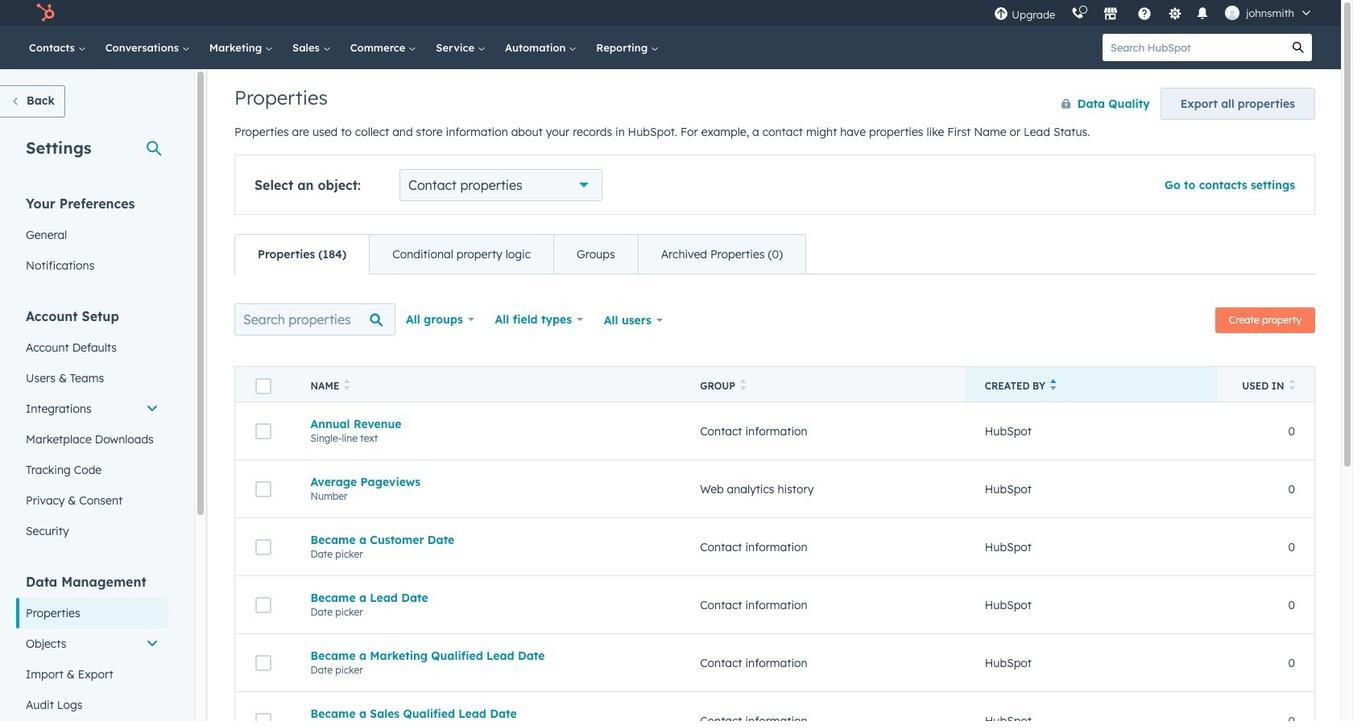 Task type: vqa. For each thing, say whether or not it's contained in the screenshot.
Account Setup element
yes



Task type: locate. For each thing, give the bounding box(es) containing it.
menu
[[986, 0, 1322, 26]]

1 horizontal spatial press to sort. image
[[1289, 379, 1295, 391]]

john smith image
[[1226, 6, 1240, 20]]

2 press to sort. element from the left
[[740, 379, 746, 393]]

your preferences element
[[16, 195, 168, 281]]

data management element
[[16, 574, 168, 721]]

press to sort. image
[[344, 379, 350, 391], [1289, 379, 1295, 391]]

tab list
[[234, 234, 806, 275]]

0 horizontal spatial press to sort. element
[[344, 379, 350, 393]]

ascending sort. press to sort descending. image
[[1051, 379, 1057, 391]]

tab panel
[[234, 274, 1316, 722]]

2 horizontal spatial press to sort. element
[[1289, 379, 1295, 393]]

press to sort. image
[[740, 379, 746, 391]]

0 horizontal spatial press to sort. image
[[344, 379, 350, 391]]

1 press to sort. image from the left
[[344, 379, 350, 391]]

Search search field
[[234, 304, 396, 336]]

3 press to sort. element from the left
[[1289, 379, 1295, 393]]

Search HubSpot search field
[[1103, 34, 1285, 61]]

1 horizontal spatial press to sort. element
[[740, 379, 746, 393]]

press to sort. element
[[344, 379, 350, 393], [740, 379, 746, 393], [1289, 379, 1295, 393]]

account setup element
[[16, 308, 168, 547]]



Task type: describe. For each thing, give the bounding box(es) containing it.
1 press to sort. element from the left
[[344, 379, 350, 393]]

ascending sort. press to sort descending. element
[[1051, 379, 1057, 393]]

marketplaces image
[[1104, 7, 1118, 22]]

2 press to sort. image from the left
[[1289, 379, 1295, 391]]



